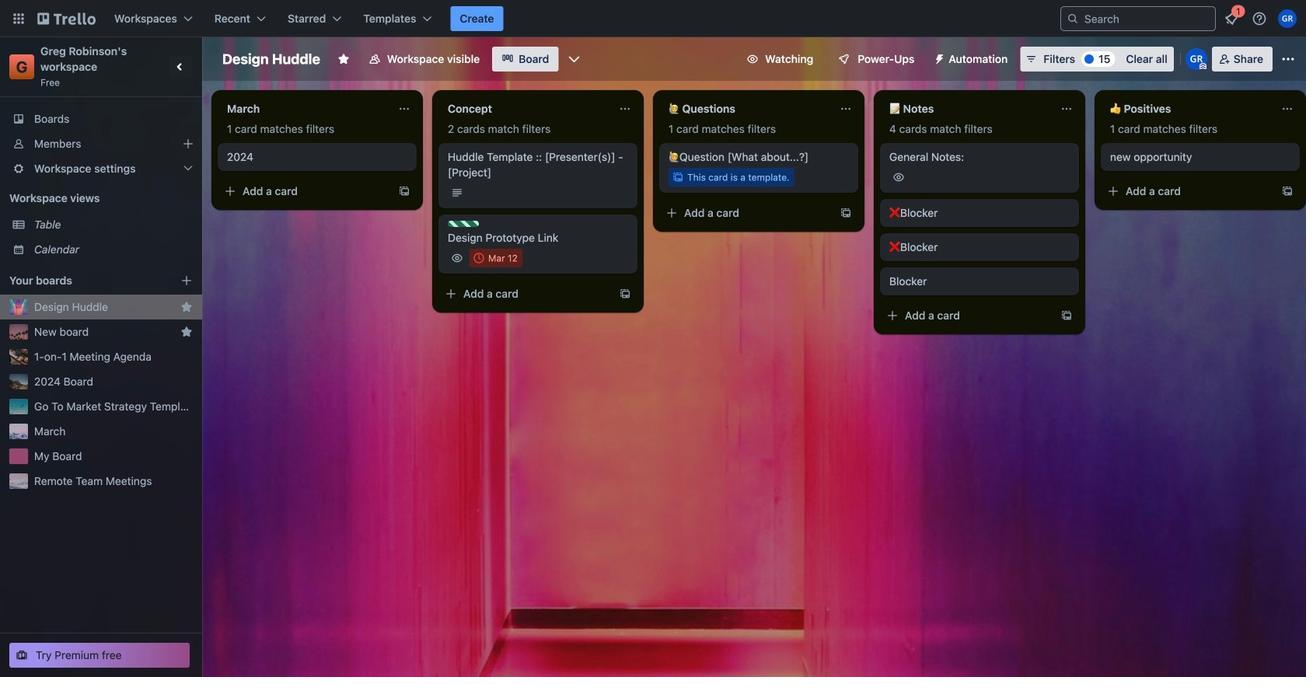 Task type: locate. For each thing, give the bounding box(es) containing it.
customize views image
[[566, 51, 582, 67]]

open information menu image
[[1252, 11, 1268, 26]]

None checkbox
[[470, 249, 523, 268]]

1 starred icon image from the top
[[180, 301, 193, 313]]

None text field
[[660, 96, 834, 121], [880, 96, 1055, 121], [660, 96, 834, 121], [880, 96, 1055, 121]]

add board image
[[180, 275, 193, 287]]

0 vertical spatial starred icon image
[[180, 301, 193, 313]]

this member is an admin of this board. image
[[1200, 63, 1207, 70]]

Board name text field
[[215, 47, 328, 72]]

search image
[[1067, 12, 1079, 25]]

Search field
[[1079, 8, 1216, 30]]

create from template… image
[[398, 185, 411, 198], [1282, 185, 1294, 198], [840, 207, 852, 219], [619, 288, 632, 300], [1061, 310, 1073, 322]]

color: green, title: none image
[[448, 221, 479, 227]]

show menu image
[[1281, 51, 1296, 67]]

None text field
[[218, 96, 392, 121], [439, 96, 613, 121], [1101, 96, 1275, 121], [218, 96, 392, 121], [439, 96, 613, 121], [1101, 96, 1275, 121]]

starred icon image
[[180, 301, 193, 313], [180, 326, 193, 338]]

greg robinson (gregrobinson96) image
[[1279, 9, 1297, 28]]

1 vertical spatial starred icon image
[[180, 326, 193, 338]]



Task type: describe. For each thing, give the bounding box(es) containing it.
your boards with 8 items element
[[9, 271, 157, 290]]

greg robinson (gregrobinson96) image
[[1186, 48, 1208, 70]]

primary element
[[0, 0, 1307, 37]]

sm image
[[927, 47, 949, 68]]

workspace navigation collapse icon image
[[170, 56, 191, 78]]

2 starred icon image from the top
[[180, 326, 193, 338]]

star or unstar board image
[[337, 53, 350, 65]]

back to home image
[[37, 6, 96, 31]]

1 notification image
[[1223, 9, 1241, 28]]



Task type: vqa. For each thing, say whether or not it's contained in the screenshot.
"ADD ANOTHER LIST"
no



